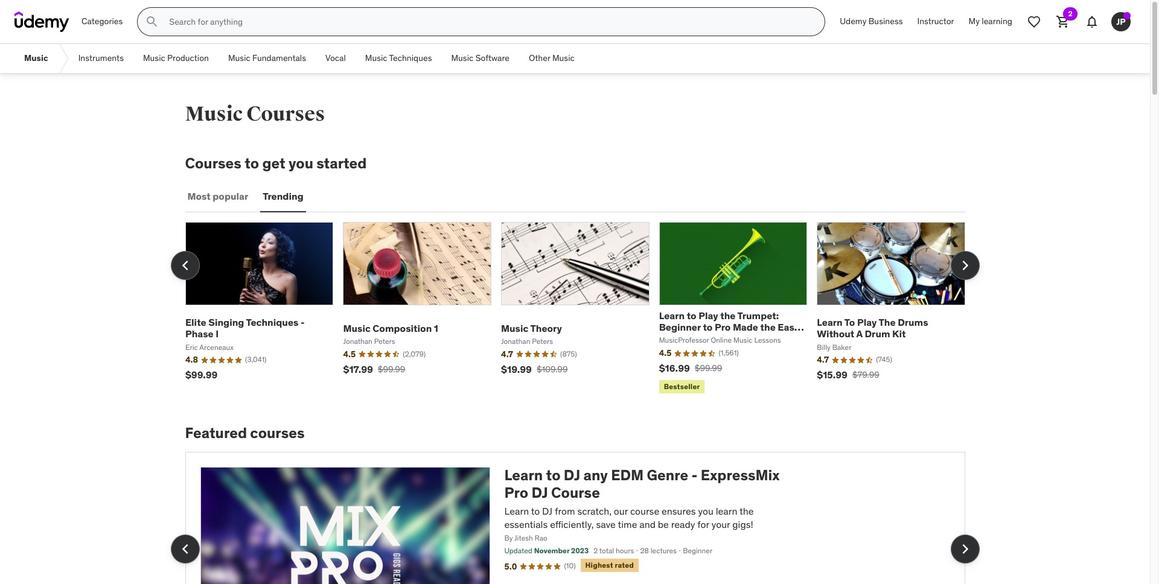 Task type: describe. For each thing, give the bounding box(es) containing it.
2 link
[[1049, 7, 1078, 36]]

music software
[[452, 53, 510, 64]]

production
[[167, 53, 209, 64]]

28 lectures
[[641, 547, 677, 556]]

courses
[[250, 424, 305, 443]]

made
[[733, 321, 759, 334]]

updated
[[505, 547, 533, 556]]

2 total hours
[[594, 547, 635, 556]]

most popular
[[188, 190, 248, 203]]

lectures
[[651, 547, 677, 556]]

submit search image
[[145, 14, 160, 29]]

carousel element containing learn to play the trumpet: beginner to pro made the easy way
[[171, 222, 980, 396]]

music for music theory
[[501, 322, 529, 335]]

kit
[[893, 328, 907, 340]]

hours
[[616, 547, 635, 556]]

featured
[[185, 424, 247, 443]]

pro inside learn to play the trumpet: beginner to pro made the easy way
[[715, 321, 731, 334]]

music composition 1 link
[[343, 322, 439, 335]]

music for music techniques
[[365, 53, 388, 64]]

rated
[[615, 561, 634, 570]]

elite singing techniques - phase i link
[[185, 317, 305, 340]]

without
[[818, 328, 855, 340]]

trending
[[263, 190, 304, 203]]

0 horizontal spatial the
[[721, 310, 736, 322]]

2 for 2
[[1069, 9, 1073, 18]]

pro inside learn to dj any edm genre - expressmix pro dj course learn to dj from scratch, our course ensures you learn the essentials efficiently, save time and be ready for your gigs! by jitesh rao
[[505, 484, 529, 503]]

other music link
[[520, 44, 585, 73]]

vocal
[[326, 53, 346, 64]]

our
[[614, 505, 628, 518]]

from
[[555, 505, 575, 518]]

learn to play the trumpet: beginner to pro made the easy way link
[[660, 310, 805, 345]]

started
[[317, 154, 367, 173]]

music techniques link
[[356, 44, 442, 73]]

course
[[552, 484, 600, 503]]

time
[[618, 519, 638, 531]]

most
[[188, 190, 211, 203]]

music courses
[[185, 101, 325, 127]]

instructor link
[[911, 7, 962, 36]]

music for music
[[24, 53, 48, 64]]

music link
[[14, 44, 58, 73]]

music production
[[143, 53, 209, 64]]

play for to
[[699, 310, 719, 322]]

music for music courses
[[185, 101, 243, 127]]

to for edm
[[546, 466, 561, 485]]

music theory link
[[501, 322, 562, 335]]

you have alerts image
[[1124, 12, 1132, 19]]

1 horizontal spatial courses
[[247, 101, 325, 127]]

theory
[[531, 322, 562, 335]]

singing
[[209, 317, 244, 329]]

5.0
[[505, 562, 517, 573]]

phase
[[185, 328, 214, 340]]

instruments
[[78, 53, 124, 64]]

music composition 1
[[343, 322, 439, 335]]

learn to play the trumpet: beginner to pro made the easy way
[[660, 310, 800, 345]]

learn to play the drums without a drum kit link
[[818, 317, 929, 340]]

2023
[[572, 547, 589, 556]]

carousel element containing learn to dj any edm genre - expressmix pro dj course
[[171, 453, 980, 585]]

music fundamentals
[[228, 53, 306, 64]]

notifications image
[[1086, 14, 1100, 29]]

drum
[[865, 328, 891, 340]]

drums
[[898, 317, 929, 329]]

next image for carousel element containing learn to play the trumpet: beginner to pro made the easy way
[[956, 256, 975, 275]]

and
[[640, 519, 656, 531]]

music for music production
[[143, 53, 165, 64]]

updated november 2023
[[505, 547, 589, 556]]

be
[[658, 519, 669, 531]]

save
[[597, 519, 616, 531]]

your
[[712, 519, 731, 531]]

learning
[[982, 16, 1013, 27]]

learn to dj any edm genre - expressmix pro dj course learn to dj from scratch, our course ensures you learn the essentials efficiently, save time and be ready for your gigs! by jitesh rao
[[505, 466, 780, 543]]

course
[[631, 505, 660, 518]]

udemy image
[[14, 11, 69, 32]]

the
[[879, 317, 896, 329]]

udemy business link
[[833, 7, 911, 36]]

trending button
[[261, 182, 306, 211]]

other music
[[529, 53, 575, 64]]

you inside learn to dj any edm genre - expressmix pro dj course learn to dj from scratch, our course ensures you learn the essentials efficiently, save time and be ready for your gigs! by jitesh rao
[[699, 505, 714, 518]]

highest rated
[[586, 561, 634, 570]]



Task type: vqa. For each thing, say whether or not it's contained in the screenshot.
Play in the Learn to Play the Trumpet: Beginner to Pro Made the Easy Way
yes



Task type: locate. For each thing, give the bounding box(es) containing it.
by
[[505, 534, 513, 543]]

the inside learn to dj any edm genre - expressmix pro dj course learn to dj from scratch, our course ensures you learn the essentials efficiently, save time and be ready for your gigs! by jitesh rao
[[740, 505, 754, 518]]

any
[[584, 466, 608, 485]]

learn for pro
[[505, 466, 543, 485]]

learn for kit
[[818, 317, 843, 329]]

- inside learn to dj any edm genre - expressmix pro dj course learn to dj from scratch, our course ensures you learn the essentials efficiently, save time and be ready for your gigs! by jitesh rao
[[692, 466, 698, 485]]

total
[[600, 547, 615, 556]]

learn to play the drums without a drum kit
[[818, 317, 929, 340]]

wishlist image
[[1028, 14, 1042, 29]]

1 vertical spatial courses
[[185, 154, 242, 173]]

business
[[869, 16, 904, 27]]

music
[[24, 53, 48, 64], [143, 53, 165, 64], [228, 53, 251, 64], [365, 53, 388, 64], [452, 53, 474, 64], [553, 53, 575, 64], [185, 101, 243, 127], [343, 322, 371, 335], [501, 322, 529, 335]]

the
[[721, 310, 736, 322], [761, 321, 776, 334], [740, 505, 754, 518]]

essentials
[[505, 519, 548, 531]]

beginner
[[660, 321, 701, 334], [683, 547, 713, 556]]

courses up the courses to get you started
[[247, 101, 325, 127]]

1 vertical spatial next image
[[956, 540, 975, 559]]

instructor
[[918, 16, 955, 27]]

2 horizontal spatial the
[[761, 321, 776, 334]]

2 carousel element from the top
[[171, 453, 980, 585]]

rao
[[535, 534, 548, 543]]

1 carousel element from the top
[[171, 222, 980, 396]]

other
[[529, 53, 551, 64]]

previous image for carousel element containing learn to dj any edm genre - expressmix pro dj course
[[176, 540, 195, 559]]

next image
[[956, 256, 975, 275], [956, 540, 975, 559]]

1 vertical spatial 2
[[594, 547, 598, 556]]

to
[[845, 317, 856, 329]]

1 horizontal spatial techniques
[[389, 53, 432, 64]]

music techniques
[[365, 53, 432, 64]]

scratch,
[[578, 505, 612, 518]]

1 horizontal spatial -
[[692, 466, 698, 485]]

2 left notifications image
[[1069, 9, 1073, 18]]

techniques inside elite singing techniques - phase i
[[246, 317, 299, 329]]

1 vertical spatial carousel element
[[171, 453, 980, 585]]

you right get
[[289, 154, 314, 173]]

the up "gigs!"
[[740, 505, 754, 518]]

0 horizontal spatial courses
[[185, 154, 242, 173]]

0 vertical spatial pro
[[715, 321, 731, 334]]

previous image for carousel element containing learn to play the trumpet: beginner to pro made the easy way
[[176, 256, 195, 275]]

learn
[[716, 505, 738, 518]]

1 horizontal spatial you
[[699, 505, 714, 518]]

0 horizontal spatial you
[[289, 154, 314, 173]]

udemy business
[[841, 16, 904, 27]]

0 vertical spatial carousel element
[[171, 222, 980, 396]]

you
[[289, 154, 314, 173], [699, 505, 714, 518]]

you up for
[[699, 505, 714, 518]]

way
[[660, 333, 679, 345]]

1 next image from the top
[[956, 256, 975, 275]]

composition
[[373, 322, 432, 335]]

highest
[[586, 561, 614, 570]]

jp
[[1117, 16, 1127, 27]]

pro
[[715, 321, 731, 334], [505, 484, 529, 503]]

1 horizontal spatial the
[[740, 505, 754, 518]]

2 previous image from the top
[[176, 540, 195, 559]]

28
[[641, 547, 649, 556]]

next image for carousel element containing learn to dj any edm genre - expressmix pro dj course
[[956, 540, 975, 559]]

play right to
[[858, 317, 877, 329]]

ready
[[672, 519, 696, 531]]

categories
[[82, 16, 123, 27]]

shopping cart with 2 items image
[[1057, 14, 1071, 29]]

my learning
[[969, 16, 1013, 27]]

courses to get you started
[[185, 154, 367, 173]]

1 horizontal spatial play
[[858, 317, 877, 329]]

2 next image from the top
[[956, 540, 975, 559]]

play inside learn to play the trumpet: beginner to pro made the easy way
[[699, 310, 719, 322]]

dj left the any
[[564, 466, 581, 485]]

- inside elite singing techniques - phase i
[[301, 317, 305, 329]]

1 vertical spatial beginner
[[683, 547, 713, 556]]

elite singing techniques - phase i
[[185, 317, 305, 340]]

learn for made
[[660, 310, 685, 322]]

0 vertical spatial next image
[[956, 256, 975, 275]]

1 vertical spatial techniques
[[246, 317, 299, 329]]

jitesh
[[515, 534, 533, 543]]

music fundamentals link
[[219, 44, 316, 73]]

dj left the 'from'
[[543, 505, 553, 518]]

instruments link
[[69, 44, 133, 73]]

get
[[262, 154, 286, 173]]

0 vertical spatial beginner
[[660, 321, 701, 334]]

2 inside carousel element
[[594, 547, 598, 556]]

0 vertical spatial you
[[289, 154, 314, 173]]

0 horizontal spatial play
[[699, 310, 719, 322]]

1 horizontal spatial 2
[[1069, 9, 1073, 18]]

1 vertical spatial previous image
[[176, 540, 195, 559]]

music for music fundamentals
[[228, 53, 251, 64]]

music for music composition 1
[[343, 322, 371, 335]]

learn inside learn to play the trumpet: beginner to pro made the easy way
[[660, 310, 685, 322]]

arrow pointing to subcategory menu links image
[[58, 44, 69, 73]]

beginner inside learn to play the trumpet: beginner to pro made the easy way
[[660, 321, 701, 334]]

courses
[[247, 101, 325, 127], [185, 154, 242, 173]]

genre
[[647, 466, 689, 485]]

music theory
[[501, 322, 562, 335]]

expressmix
[[701, 466, 780, 485]]

easy
[[778, 321, 800, 334]]

to
[[245, 154, 259, 173], [687, 310, 697, 322], [703, 321, 713, 334], [546, 466, 561, 485], [531, 505, 540, 518]]

play inside learn to play the drums without a drum kit
[[858, 317, 877, 329]]

efficiently,
[[550, 519, 594, 531]]

courses up most popular
[[185, 154, 242, 173]]

categories button
[[74, 7, 130, 36]]

dj up essentials
[[532, 484, 548, 503]]

a
[[857, 328, 863, 340]]

0 vertical spatial courses
[[247, 101, 325, 127]]

play for a
[[858, 317, 877, 329]]

dj
[[564, 466, 581, 485], [532, 484, 548, 503], [543, 505, 553, 518]]

most popular button
[[185, 182, 251, 211]]

0 vertical spatial previous image
[[176, 256, 195, 275]]

pro left made
[[715, 321, 731, 334]]

trumpet:
[[738, 310, 779, 322]]

0 vertical spatial techniques
[[389, 53, 432, 64]]

learn inside learn to play the drums without a drum kit
[[818, 317, 843, 329]]

1 vertical spatial -
[[692, 466, 698, 485]]

1 previous image from the top
[[176, 256, 195, 275]]

gigs!
[[733, 519, 754, 531]]

featured courses
[[185, 424, 305, 443]]

1
[[434, 322, 439, 335]]

2 left the "total" on the right
[[594, 547, 598, 556]]

0 horizontal spatial 2
[[594, 547, 598, 556]]

techniques
[[389, 53, 432, 64], [246, 317, 299, 329]]

music production link
[[133, 44, 219, 73]]

the left easy
[[761, 321, 776, 334]]

0 horizontal spatial -
[[301, 317, 305, 329]]

vocal link
[[316, 44, 356, 73]]

0 vertical spatial -
[[301, 317, 305, 329]]

november
[[534, 547, 570, 556]]

elite
[[185, 317, 206, 329]]

music for music software
[[452, 53, 474, 64]]

to for started
[[245, 154, 259, 173]]

udemy
[[841, 16, 867, 27]]

0 horizontal spatial pro
[[505, 484, 529, 503]]

the left trumpet: on the right bottom of page
[[721, 310, 736, 322]]

previous image
[[176, 256, 195, 275], [176, 540, 195, 559]]

1 vertical spatial pro
[[505, 484, 529, 503]]

play
[[699, 310, 719, 322], [858, 317, 877, 329]]

i
[[216, 328, 219, 340]]

0 vertical spatial 2
[[1069, 9, 1073, 18]]

popular
[[213, 190, 248, 203]]

software
[[476, 53, 510, 64]]

for
[[698, 519, 710, 531]]

2 for 2 total hours
[[594, 547, 598, 556]]

edm
[[611, 466, 644, 485]]

music software link
[[442, 44, 520, 73]]

0 horizontal spatial techniques
[[246, 317, 299, 329]]

play left made
[[699, 310, 719, 322]]

1 horizontal spatial pro
[[715, 321, 731, 334]]

jp link
[[1107, 7, 1136, 36]]

pro up essentials
[[505, 484, 529, 503]]

ensures
[[662, 505, 696, 518]]

Search for anything text field
[[167, 11, 811, 32]]

to for trumpet:
[[687, 310, 697, 322]]

carousel element
[[171, 222, 980, 396], [171, 453, 980, 585]]

learn
[[660, 310, 685, 322], [818, 317, 843, 329], [505, 466, 543, 485], [505, 505, 529, 518]]

my
[[969, 16, 980, 27]]

1 vertical spatial you
[[699, 505, 714, 518]]



